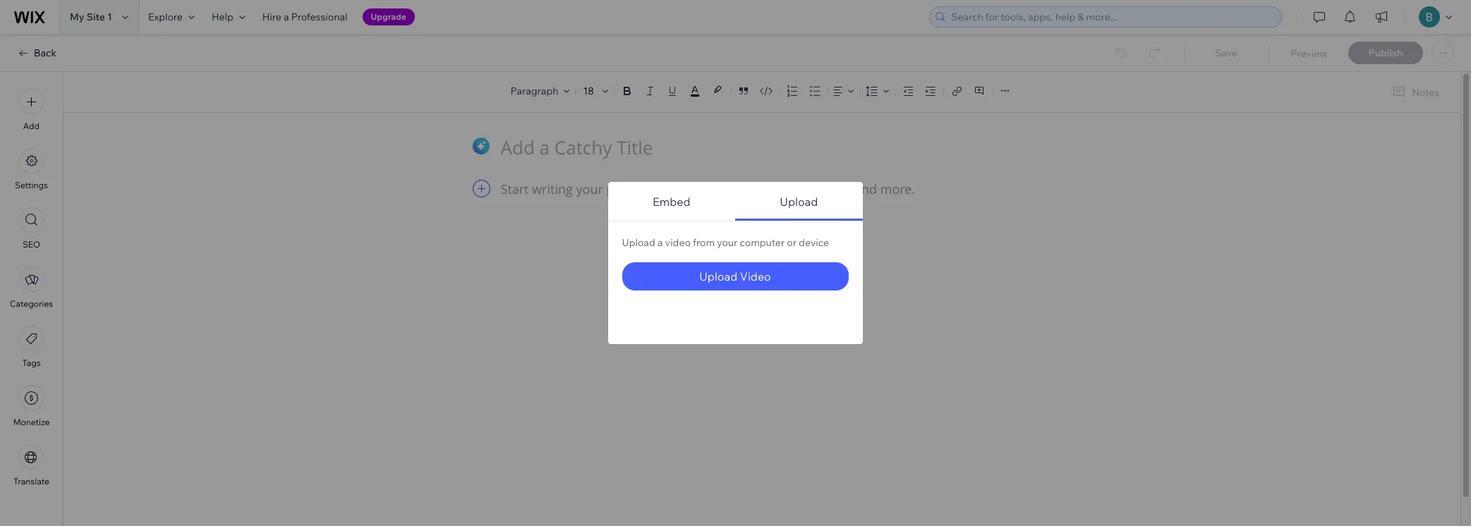 Task type: locate. For each thing, give the bounding box(es) containing it.
1 vertical spatial a
[[658, 236, 663, 249]]

my site 1
[[70, 11, 112, 23]]

tab list containing embed
[[608, 186, 863, 330]]

notes button
[[1387, 83, 1444, 102]]

my
[[70, 11, 84, 23]]

from
[[693, 236, 715, 249]]

2 vertical spatial upload
[[700, 270, 738, 284]]

monetize
[[13, 417, 50, 428]]

a left the video at the left of the page
[[658, 236, 663, 249]]

a for professional
[[284, 11, 289, 23]]

0 vertical spatial a
[[284, 11, 289, 23]]

upload inside upload button
[[780, 195, 819, 209]]

upload video
[[700, 270, 772, 284]]

help button
[[203, 0, 254, 34]]

settings button
[[15, 148, 48, 191]]

a inside tab list
[[658, 236, 663, 249]]

computer
[[740, 236, 785, 249]]

1 horizontal spatial a
[[658, 236, 663, 249]]

help
[[212, 11, 233, 23]]

video
[[666, 236, 691, 249]]

site
[[87, 11, 105, 23]]

embed button
[[608, 186, 736, 221]]

1
[[107, 11, 112, 23]]

upload
[[780, 195, 819, 209], [623, 236, 656, 249], [700, 270, 738, 284]]

upload inside upload video button
[[700, 270, 738, 284]]

monetize button
[[13, 385, 50, 428]]

professional
[[291, 11, 348, 23]]

upload video button
[[623, 263, 849, 291]]

0 horizontal spatial a
[[284, 11, 289, 23]]

Font Size field
[[582, 84, 597, 98]]

menu
[[0, 80, 63, 495]]

explore
[[148, 11, 183, 23]]

add button
[[19, 89, 44, 131]]

hire a professional link
[[254, 0, 356, 34]]

upload for upload a video from your computer or device
[[623, 236, 656, 249]]

1 horizontal spatial upload
[[700, 270, 738, 284]]

upload up the or
[[780, 195, 819, 209]]

or
[[788, 236, 797, 249]]

back
[[34, 47, 57, 59]]

1 vertical spatial upload
[[623, 236, 656, 249]]

2 horizontal spatial upload
[[780, 195, 819, 209]]

upload button
[[736, 186, 863, 221]]

upload a video from your computer or device
[[623, 236, 830, 249]]

upload down upload a video from your computer or device
[[700, 270, 738, 284]]

0 vertical spatial upload
[[780, 195, 819, 209]]

Search for tools, apps, help & more... field
[[947, 7, 1278, 27]]

a for video
[[658, 236, 663, 249]]

a right hire
[[284, 11, 289, 23]]

upload left the video at the left of the page
[[623, 236, 656, 249]]

a
[[284, 11, 289, 23], [658, 236, 663, 249]]

device
[[799, 236, 830, 249]]

back button
[[17, 47, 57, 59]]

0 horizontal spatial upload
[[623, 236, 656, 249]]

a inside hire a professional link
[[284, 11, 289, 23]]

tab list
[[608, 186, 863, 330]]



Task type: vqa. For each thing, say whether or not it's contained in the screenshot.
a to the right
yes



Task type: describe. For each thing, give the bounding box(es) containing it.
paragraph button
[[508, 81, 573, 101]]

seo button
[[19, 208, 44, 250]]

embed
[[653, 195, 691, 209]]

upload for upload video
[[700, 270, 738, 284]]

tags
[[22, 358, 41, 368]]

translate button
[[13, 445, 49, 487]]

categories
[[10, 299, 53, 309]]

add
[[23, 121, 40, 131]]

tags button
[[19, 326, 44, 368]]

upgrade button
[[362, 8, 415, 25]]

upload for upload
[[780, 195, 819, 209]]

settings
[[15, 180, 48, 191]]

video
[[741, 270, 772, 284]]

notes
[[1413, 86, 1440, 98]]

paragraph
[[511, 85, 559, 97]]

hire a professional
[[262, 11, 348, 23]]

Add a Catchy Title text field
[[501, 135, 1009, 160]]

menu containing add
[[0, 80, 63, 495]]

upgrade
[[371, 11, 406, 22]]

your
[[718, 236, 738, 249]]

seo
[[23, 239, 40, 250]]

translate
[[13, 476, 49, 487]]

categories button
[[10, 267, 53, 309]]

hire
[[262, 11, 281, 23]]



